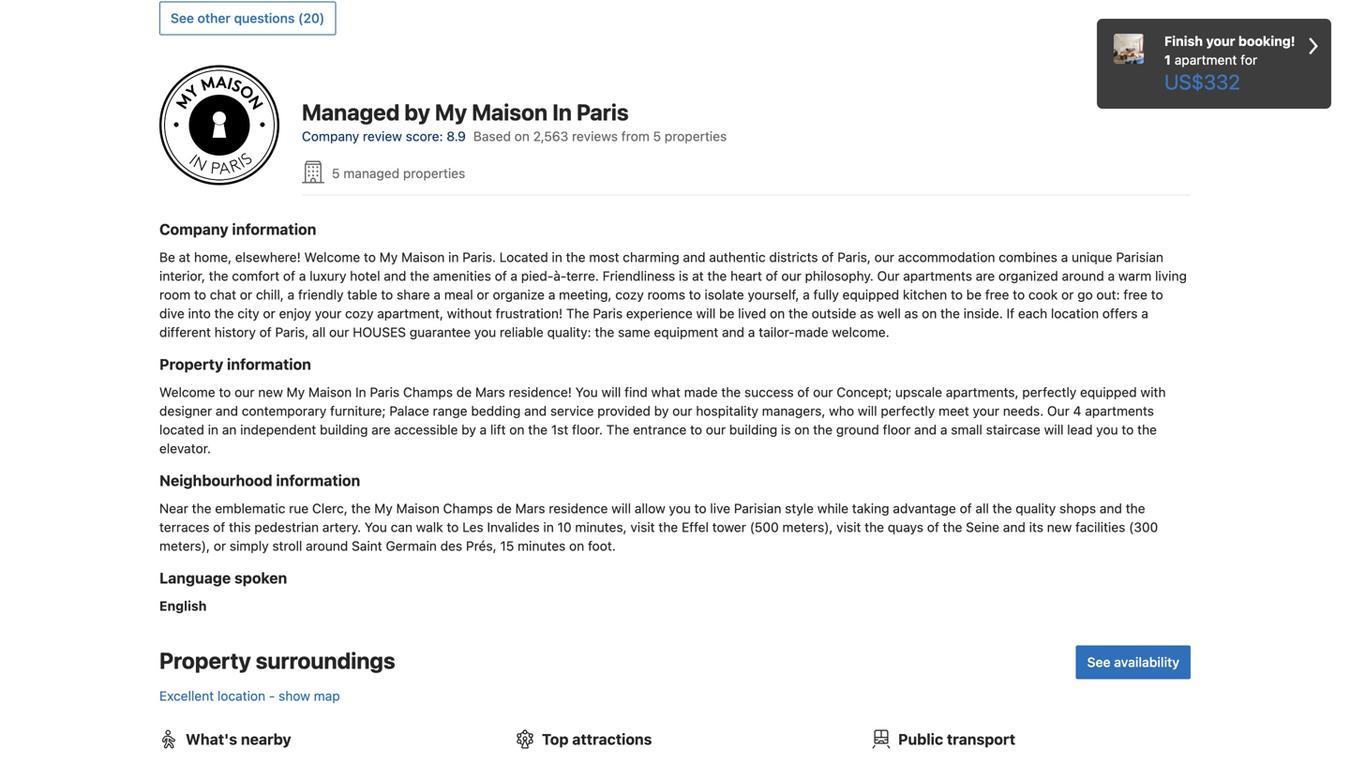Task type: describe. For each thing, give the bounding box(es) containing it.
organized
[[998, 268, 1058, 283]]

a down 'lived'
[[748, 324, 755, 340]]

be at home, elsewhere! welcome to my maison in paris. located in the most charming and authentic districts of paris, our accommodation combines a unique parisian interior, the comfort of a luxury hotel and the amenities of a pied-à-terre.  friendliness is at the heart of our philosophy. our apartments are organized around a warm living room to chat or chill, a friendly table to share a meal or organize a meeting, cozy rooms to isolate yourself, a fully equipped kitchen to be free to cook or go out: free to dive into the city or enjoy your cozy apartment, without frustration! the paris experience will be lived on the outside as well as on the inside.  if each location offers a different history of paris, all our houses guarantee you reliable quality: the same equipment and a tailor-made welcome.
[[159, 249, 1187, 340]]

excellent location - show map
[[159, 688, 340, 703]]

0 vertical spatial perfectly
[[1022, 384, 1077, 400]]

near the emblematic rue clerc, the my maison champs de mars residence will allow you to live parisian style while taking advantage of all the quality shops and the terraces of this pedestrian artery. you can walk to les invalides in 10 minutes, visit the effel tower (500 meters), visit the quays of the seine and its new facilities (300 meters), or simply stroll around saint germain des prés, 15 minutes on foot.
[[159, 500, 1158, 553]]

ground
[[836, 422, 879, 437]]

to right lead
[[1122, 422, 1134, 437]]

of up philosophy.
[[822, 249, 834, 265]]

the down with
[[1137, 422, 1157, 437]]

seine
[[966, 519, 1000, 535]]

of up "yourself," at the right top of page
[[766, 268, 778, 283]]

our down the property information
[[235, 384, 255, 400]]

quality:
[[547, 324, 591, 340]]

made inside be at home, elsewhere! welcome to my maison in paris. located in the most charming and authentic districts of paris, our accommodation combines a unique parisian interior, the comfort of a luxury hotel and the amenities of a pied-à-terre.  friendliness is at the heart of our philosophy. our apartments are organized around a warm living room to chat or chill, a friendly table to share a meal or organize a meeting, cozy rooms to isolate yourself, a fully equipped kitchen to be free to cook or go out: free to dive into the city or enjoy your cozy apartment, without frustration! the paris experience will be lived on the outside as well as on the inside.  if each location offers a different history of paris, all our houses guarantee you reliable quality: the same equipment and a tailor-made welcome.
[[795, 324, 828, 340]]

you inside near the emblematic rue clerc, the my maison champs de mars residence will allow you to live parisian style while taking advantage of all the quality shops and the terraces of this pedestrian artery. you can walk to les invalides in 10 minutes, visit the effel tower (500 meters), visit the quays of the seine and its new facilities (300 meters), or simply stroll around saint germain des prés, 15 minutes on foot.
[[365, 519, 387, 535]]

who
[[829, 403, 854, 418]]

authentic
[[709, 249, 766, 265]]

maison inside be at home, elsewhere! welcome to my maison in paris. located in the most charming and authentic districts of paris, our accommodation combines a unique parisian interior, the comfort of a luxury hotel and the amenities of a pied-à-terre.  friendliness is at the heart of our philosophy. our apartments are organized around a warm living room to chat or chill, a friendly table to share a meal or organize a meeting, cozy rooms to isolate yourself, a fully equipped kitchen to be free to cook or go out: free to dive into the city or enjoy your cozy apartment, without frustration! the paris experience will be lived on the outside as well as on the inside.  if each location offers a different history of paris, all our houses guarantee you reliable quality: the same equipment and a tailor-made welcome.
[[401, 249, 445, 265]]

surroundings
[[256, 647, 395, 673]]

different
[[159, 324, 211, 340]]

champs for paris
[[403, 384, 453, 400]]

the left "seine"
[[943, 519, 962, 535]]

quality
[[1016, 500, 1056, 516]]

the up artery.
[[351, 500, 371, 516]]

a left fully
[[803, 287, 810, 302]]

each
[[1018, 305, 1047, 321]]

the down the taking
[[865, 519, 884, 535]]

0 vertical spatial at
[[179, 249, 191, 265]]

de for residence!
[[456, 384, 472, 400]]

1 vertical spatial meters),
[[159, 538, 210, 553]]

to right rooms
[[689, 287, 701, 302]]

4
[[1073, 403, 1081, 418]]

excellent location - show map link
[[159, 688, 340, 703]]

city
[[237, 305, 259, 321]]

the inside welcome to our new my maison in paris champs de mars residence! you will find what made the success of our concept; upscale apartments, perfectly equipped with designer and contemporary furniture; palace range bedding and service provided by our hospitality managers, who will perfectly meet your needs. our 4 apartments located in an independent building are accessible by a lift on the 1st floor. the entrance to our building is on the ground floor and a small staircase will lead you to the elevator.
[[606, 422, 629, 437]]

in inside welcome to our new my maison in paris champs de mars residence! you will find what made the success of our concept; upscale apartments, perfectly equipped with designer and contemporary furniture; palace range bedding and service provided by our hospitality managers, who will perfectly meet your needs. our 4 apartments located in an independent building are accessible by a lift on the 1st floor. the entrance to our building is on the ground floor and a small staircase will lead you to the elevator.
[[355, 384, 366, 400]]

or down chill,
[[263, 305, 275, 321]]

be
[[159, 249, 175, 265]]

upscale
[[895, 384, 942, 400]]

the up hospitality
[[721, 384, 741, 400]]

reliable
[[500, 324, 544, 340]]

2,563
[[533, 128, 568, 144]]

with
[[1141, 384, 1166, 400]]

0 horizontal spatial cozy
[[345, 305, 374, 321]]

foot.
[[588, 538, 616, 553]]

is inside welcome to our new my maison in paris champs de mars residence! you will find what made the success of our concept; upscale apartments, perfectly equipped with designer and contemporary furniture; palace range bedding and service provided by our hospitality managers, who will perfectly meet your needs. our 4 apartments located in an independent building are accessible by a lift on the 1st floor. the entrance to our building is on the ground floor and a small staircase will lead you to the elevator.
[[781, 422, 791, 437]]

to up if
[[1013, 287, 1025, 302]]

de for residence
[[496, 500, 512, 516]]

parisian inside near the emblematic rue clerc, the my maison champs de mars residence will allow you to live parisian style while taking advantage of all the quality shops and the terraces of this pedestrian artery. you can walk to les invalides in 10 minutes, visit the effel tower (500 meters), visit the quays of the seine and its new facilities (300 meters), or simply stroll around saint germain des prés, 15 minutes on foot.
[[734, 500, 781, 516]]

the up (300
[[1126, 500, 1145, 516]]

of left this
[[213, 519, 225, 535]]

on inside near the emblematic rue clerc, the my maison champs de mars residence will allow you to live parisian style while taking advantage of all the quality shops and the terraces of this pedestrian artery. you can walk to les invalides in 10 minutes, visit the effel tower (500 meters), visit the quays of the seine and its new facilities (300 meters), or simply stroll around saint germain des prés, 15 minutes on foot.
[[569, 538, 584, 553]]

8.9
[[447, 128, 466, 144]]

a right offers
[[1141, 305, 1148, 321]]

a up out:
[[1108, 268, 1115, 283]]

(20)
[[298, 11, 325, 26]]

the up terre.
[[566, 249, 586, 265]]

the down kitchen
[[940, 305, 960, 321]]

see for see availability
[[1087, 654, 1111, 670]]

on down kitchen
[[922, 305, 937, 321]]

1
[[1164, 52, 1171, 68]]

the down chat
[[214, 305, 234, 321]]

on down 'managers,'
[[794, 422, 810, 437]]

the down who
[[813, 422, 833, 437]]

10
[[557, 519, 572, 535]]

the left 1st
[[528, 422, 548, 437]]

my inside managed by my maison in paris company review score: 8.9 based on 2,563 reviews from 5 properties
[[435, 99, 467, 125]]

and down residence!
[[524, 403, 547, 418]]

range
[[433, 403, 467, 418]]

apartments inside be at home, elsewhere! welcome to my maison in paris. located in the most charming and authentic districts of paris, our accommodation combines a unique parisian interior, the comfort of a luxury hotel and the amenities of a pied-à-terre.  friendliness is at the heart of our philosophy. our apartments are organized around a warm living room to chat or chill, a friendly table to share a meal or organize a meeting, cozy rooms to isolate yourself, a fully equipped kitchen to be free to cook or go out: free to dive into the city or enjoy your cozy apartment, without frustration! the paris experience will be lived on the outside as well as on the inside.  if each location offers a different history of paris, all our houses guarantee you reliable quality: the same equipment and a tailor-made welcome.
[[903, 268, 972, 283]]

all inside near the emblematic rue clerc, the my maison champs de mars residence will allow you to live parisian style while taking advantage of all the quality shops and the terraces of this pedestrian artery. you can walk to les invalides in 10 minutes, visit the effel tower (500 meters), visit the quays of the seine and its new facilities (300 meters), or simply stroll around saint germain des prés, 15 minutes on foot.
[[976, 500, 989, 516]]

public transport
[[898, 730, 1015, 748]]

managed
[[343, 165, 400, 181]]

meet
[[939, 403, 969, 418]]

our left houses
[[329, 324, 349, 340]]

managers,
[[762, 403, 825, 418]]

a down à-
[[548, 287, 555, 302]]

welcome inside be at home, elsewhere! welcome to my maison in paris. located in the most charming and authentic districts of paris, our accommodation combines a unique parisian interior, the comfort of a luxury hotel and the amenities of a pied-à-terre.  friendliness is at the heart of our philosophy. our apartments are organized around a warm living room to chat or chill, a friendly table to share a meal or organize a meeting, cozy rooms to isolate yourself, a fully equipped kitchen to be free to cook or go out: free to dive into the city or enjoy your cozy apartment, without frustration! the paris experience will be lived on the outside as well as on the inside.  if each location offers a different history of paris, all our houses guarantee you reliable quality: the same equipment and a tailor-made welcome.
[[304, 249, 360, 265]]

location inside be at home, elsewhere! welcome to my maison in paris. located in the most charming and authentic districts of paris, our accommodation combines a unique parisian interior, the comfort of a luxury hotel and the amenities of a pied-à-terre.  friendliness is at the heart of our philosophy. our apartments are organized around a warm living room to chat or chill, a friendly table to share a meal or organize a meeting, cozy rooms to isolate yourself, a fully equipped kitchen to be free to cook or go out: free to dive into the city or enjoy your cozy apartment, without frustration! the paris experience will be lived on the outside as well as on the inside.  if each location offers a different history of paris, all our houses guarantee you reliable quality: the same equipment and a tailor-made welcome.
[[1051, 305, 1099, 321]]

a up organize
[[510, 268, 518, 283]]

enjoy
[[279, 305, 311, 321]]

and up the facilities
[[1100, 500, 1122, 516]]

prés,
[[466, 538, 497, 553]]

find
[[625, 384, 648, 400]]

on right lift
[[509, 422, 525, 437]]

paris inside managed by my maison in paris company review score: 8.9 based on 2,563 reviews from 5 properties
[[577, 99, 629, 125]]

of up "seine"
[[960, 500, 972, 516]]

a left meal on the left of page
[[434, 287, 441, 302]]

and up an
[[216, 403, 238, 418]]

the up tailor-
[[789, 305, 808, 321]]

15
[[500, 538, 514, 553]]

see other questions (20)
[[171, 11, 325, 26]]

furniture;
[[330, 403, 386, 418]]

rue
[[289, 500, 309, 516]]

are inside be at home, elsewhere! welcome to my maison in paris. located in the most charming and authentic districts of paris, our accommodation combines a unique parisian interior, the comfort of a luxury hotel and the amenities of a pied-à-terre.  friendliness is at the heart of our philosophy. our apartments are organized around a warm living room to chat or chill, a friendly table to share a meal or organize a meeting, cozy rooms to isolate yourself, a fully equipped kitchen to be free to cook or go out: free to dive into the city or enjoy your cozy apartment, without frustration! the paris experience will be lived on the outside as well as on the inside.  if each location offers a different history of paris, all our houses guarantee you reliable quality: the same equipment and a tailor-made welcome.
[[976, 268, 995, 283]]

the down allow
[[659, 519, 678, 535]]

service
[[550, 403, 594, 418]]

to right table
[[381, 287, 393, 302]]

tailor-
[[759, 324, 795, 340]]

philosophy.
[[805, 268, 874, 283]]

to down the property information
[[219, 384, 231, 400]]

neighbourhood information
[[159, 471, 360, 489]]

will up the provided
[[601, 384, 621, 400]]

minutes
[[518, 538, 566, 553]]

1 free from the left
[[985, 287, 1009, 302]]

or up without
[[477, 287, 489, 302]]

combines
[[999, 249, 1057, 265]]

warm
[[1118, 268, 1152, 283]]

2 building from the left
[[729, 422, 777, 437]]

the up "seine"
[[993, 500, 1012, 516]]

booking!
[[1239, 33, 1295, 49]]

and right floor
[[914, 422, 937, 437]]

(300
[[1129, 519, 1158, 535]]

palace
[[389, 403, 429, 418]]

walk
[[416, 519, 443, 535]]

1 vertical spatial company
[[159, 220, 228, 238]]

our up well
[[874, 249, 894, 265]]

0 horizontal spatial properties
[[403, 165, 465, 181]]

in inside welcome to our new my maison in paris champs de mars residence! you will find what made the success of our concept; upscale apartments, perfectly equipped with designer and contemporary furniture; palace range bedding and service provided by our hospitality managers, who will perfectly meet your needs. our 4 apartments located in an independent building are accessible by a lift on the 1st floor. the entrance to our building is on the ground floor and a small staircase will lead you to the elevator.
[[208, 422, 218, 437]]

to down living
[[1151, 287, 1163, 302]]

shops
[[1060, 500, 1096, 516]]

5 inside managed by my maison in paris company review score: 8.9 based on 2,563 reviews from 5 properties
[[653, 128, 661, 144]]

equipped inside be at home, elsewhere! welcome to my maison in paris. located in the most charming and authentic districts of paris, our accommodation combines a unique parisian interior, the comfort of a luxury hotel and the amenities of a pied-à-terre.  friendliness is at the heart of our philosophy. our apartments are organized around a warm living room to chat or chill, a friendly table to share a meal or organize a meeting, cozy rooms to isolate yourself, a fully equipped kitchen to be free to cook or go out: free to dive into the city or enjoy your cozy apartment, without frustration! the paris experience will be lived on the outside as well as on the inside.  if each location offers a different history of paris, all our houses guarantee you reliable quality: the same equipment and a tailor-made welcome.
[[842, 287, 899, 302]]

to down hospitality
[[690, 422, 702, 437]]

mars for residence
[[515, 500, 545, 516]]

elevator.
[[159, 440, 211, 456]]

or inside near the emblematic rue clerc, the my maison champs de mars residence will allow you to live parisian style while taking advantage of all the quality shops and the terraces of this pedestrian artery. you can walk to les invalides in 10 minutes, visit the effel tower (500 meters), visit the quays of the seine and its new facilities (300 meters), or simply stroll around saint germain des prés, 15 minutes on foot.
[[214, 538, 226, 553]]

paris inside be at home, elsewhere! welcome to my maison in paris. located in the most charming and authentic districts of paris, our accommodation combines a unique parisian interior, the comfort of a luxury hotel and the amenities of a pied-à-terre.  friendliness is at the heart of our philosophy. our apartments are organized around a warm living room to chat or chill, a friendly table to share a meal or organize a meeting, cozy rooms to isolate yourself, a fully equipped kitchen to be free to cook or go out: free to dive into the city or enjoy your cozy apartment, without frustration! the paris experience will be lived on the outside as well as on the inside.  if each location offers a different history of paris, all our houses guarantee you reliable quality: the same equipment and a tailor-made welcome.
[[593, 305, 623, 321]]

made inside welcome to our new my maison in paris champs de mars residence! you will find what made the success of our concept; upscale apartments, perfectly equipped with designer and contemporary furniture; palace range bedding and service provided by our hospitality managers, who will perfectly meet your needs. our 4 apartments located in an independent building are accessible by a lift on the 1st floor. the entrance to our building is on the ground floor and a small staircase will lead you to the elevator.
[[684, 384, 718, 400]]

districts
[[769, 249, 818, 265]]

cook
[[1028, 287, 1058, 302]]

our down hospitality
[[706, 422, 726, 437]]

around inside near the emblematic rue clerc, the my maison champs de mars residence will allow you to live parisian style while taking advantage of all the quality shops and the terraces of this pedestrian artery. you can walk to les invalides in 10 minutes, visit the effel tower (500 meters), visit the quays of the seine and its new facilities (300 meters), or simply stroll around saint germain des prés, 15 minutes on foot.
[[306, 538, 348, 553]]

on up tailor-
[[770, 305, 785, 321]]

paris inside welcome to our new my maison in paris champs de mars residence! you will find what made the success of our concept; upscale apartments, perfectly equipped with designer and contemporary furniture; palace range bedding and service provided by our hospitality managers, who will perfectly meet your needs. our 4 apartments located in an independent building are accessible by a lift on the 1st floor. the entrance to our building is on the ground floor and a small staircase will lead you to the elevator.
[[370, 384, 400, 400]]

0 vertical spatial paris,
[[837, 249, 871, 265]]

to up des
[[447, 519, 459, 535]]

saint
[[352, 538, 382, 553]]

guarantee
[[410, 324, 471, 340]]

from
[[621, 128, 650, 144]]

a up enjoy
[[287, 287, 295, 302]]

you inside near the emblematic rue clerc, the my maison champs de mars residence will allow you to live parisian style while taking advantage of all the quality shops and the terraces of this pedestrian artery. you can walk to les invalides in 10 minutes, visit the effel tower (500 meters), visit the quays of the seine and its new facilities (300 meters), or simply stroll around saint germain des prés, 15 minutes on foot.
[[669, 500, 691, 516]]

or left go
[[1061, 287, 1074, 302]]

new inside near the emblematic rue clerc, the my maison champs de mars residence will allow you to live parisian style while taking advantage of all the quality shops and the terraces of this pedestrian artery. you can walk to les invalides in 10 minutes, visit the effel tower (500 meters), visit the quays of the seine and its new facilities (300 meters), or simply stroll around saint germain des prés, 15 minutes on foot.
[[1047, 519, 1072, 535]]

or up city
[[240, 287, 252, 302]]

chat
[[210, 287, 236, 302]]

mars for residence!
[[475, 384, 505, 400]]

nearby
[[241, 730, 291, 748]]

questions
[[234, 11, 295, 26]]

clerc,
[[312, 500, 348, 516]]

around inside be at home, elsewhere! welcome to my maison in paris. located in the most charming and authentic districts of paris, our accommodation combines a unique parisian interior, the comfort of a luxury hotel and the amenities of a pied-à-terre.  friendliness is at the heart of our philosophy. our apartments are organized around a warm living room to chat or chill, a friendly table to share a meal or organize a meeting, cozy rooms to isolate yourself, a fully equipped kitchen to be free to cook or go out: free to dive into the city or enjoy your cozy apartment, without frustration! the paris experience will be lived on the outside as well as on the inside.  if each location offers a different history of paris, all our houses guarantee you reliable quality: the same equipment and a tailor-made welcome.
[[1062, 268, 1104, 283]]

of up chill,
[[283, 268, 295, 283]]

living
[[1155, 268, 1187, 283]]

in up à-
[[552, 249, 562, 265]]

score:
[[406, 128, 443, 144]]

1 horizontal spatial be
[[966, 287, 982, 302]]

your inside be at home, elsewhere! welcome to my maison in paris. located in the most charming and authentic districts of paris, our accommodation combines a unique parisian interior, the comfort of a luxury hotel and the amenities of a pied-à-terre.  friendliness is at the heart of our philosophy. our apartments are organized around a warm living room to chat or chill, a friendly table to share a meal or organize a meeting, cozy rooms to isolate yourself, a fully equipped kitchen to be free to cook or go out: free to dive into the city or enjoy your cozy apartment, without frustration! the paris experience will be lived on the outside as well as on the inside.  if each location offers a different history of paris, all our houses guarantee you reliable quality: the same equipment and a tailor-made welcome.
[[315, 305, 342, 321]]

based
[[473, 128, 511, 144]]

(500
[[750, 519, 779, 535]]

a left the luxury
[[299, 268, 306, 283]]

property for property surroundings
[[159, 647, 251, 673]]

heart
[[730, 268, 762, 283]]

in up 'amenities'
[[448, 249, 459, 265]]

of up organize
[[495, 268, 507, 283]]

and right charming
[[683, 249, 706, 265]]

your inside welcome to our new my maison in paris champs de mars residence! you will find what made the success of our concept; upscale apartments, perfectly equipped with designer and contemporary furniture; palace range bedding and service provided by our hospitality managers, who will perfectly meet your needs. our 4 apartments located in an independent building are accessible by a lift on the 1st floor. the entrance to our building is on the ground floor and a small staircase will lead you to the elevator.
[[973, 403, 1000, 418]]

0 horizontal spatial location
[[217, 688, 265, 703]]

contemporary
[[242, 403, 327, 418]]

see other questions (20) button
[[159, 2, 336, 35]]

the up isolate
[[707, 268, 727, 283]]

a left lift
[[480, 422, 487, 437]]

1 vertical spatial be
[[719, 305, 735, 321]]

review
[[363, 128, 402, 144]]

can
[[391, 519, 412, 535]]

2 as from the left
[[904, 305, 918, 321]]

a left unique in the right of the page
[[1061, 249, 1068, 265]]

out:
[[1096, 287, 1120, 302]]

information for company information
[[232, 220, 316, 238]]

language spoken
[[159, 569, 287, 587]]

yourself,
[[748, 287, 799, 302]]

0 horizontal spatial perfectly
[[881, 403, 935, 418]]

to up into
[[194, 287, 206, 302]]

the inside be at home, elsewhere! welcome to my maison in paris. located in the most charming and authentic districts of paris, our accommodation combines a unique parisian interior, the comfort of a luxury hotel and the amenities of a pied-à-terre.  friendliness is at the heart of our philosophy. our apartments are organized around a warm living room to chat or chill, a friendly table to share a meal or organize a meeting, cozy rooms to isolate yourself, a fully equipped kitchen to be free to cook or go out: free to dive into the city or enjoy your cozy apartment, without frustration! the paris experience will be lived on the outside as well as on the inside.  if each location offers a different history of paris, all our houses guarantee you reliable quality: the same equipment and a tailor-made welcome.
[[566, 305, 589, 321]]

allow
[[635, 500, 665, 516]]

welcome to our new my maison in paris champs de mars residence! you will find what made the success of our concept; upscale apartments, perfectly equipped with designer and contemporary furniture; palace range bedding and service provided by our hospitality managers, who will perfectly meet your needs. our 4 apartments located in an independent building are accessible by a lift on the 1st floor. the entrance to our building is on the ground floor and a small staircase will lead you to the elevator.
[[159, 384, 1166, 456]]

residence
[[549, 500, 608, 516]]

the up share
[[410, 268, 429, 283]]

our down what
[[672, 403, 692, 418]]



Task type: locate. For each thing, give the bounding box(es) containing it.
0 vertical spatial are
[[976, 268, 995, 283]]

1 horizontal spatial 5
[[653, 128, 661, 144]]

invalides
[[487, 519, 540, 535]]

1 horizontal spatial at
[[692, 268, 704, 283]]

maison up 'walk'
[[396, 500, 440, 516]]

mars inside near the emblematic rue clerc, the my maison champs de mars residence will allow you to live parisian style while taking advantage of all the quality shops and the terraces of this pedestrian artery. you can walk to les invalides in 10 minutes, visit the effel tower (500 meters), visit the quays of the seine and its new facilities (300 meters), or simply stroll around saint germain des prés, 15 minutes on foot.
[[515, 500, 545, 516]]

neighbourhood
[[159, 471, 272, 489]]

the left same
[[595, 324, 614, 340]]

0 horizontal spatial you
[[365, 519, 387, 535]]

5 managed properties
[[332, 165, 465, 181]]

table
[[347, 287, 377, 302]]

0 horizontal spatial as
[[860, 305, 874, 321]]

1 vertical spatial are
[[371, 422, 391, 437]]

friendly
[[298, 287, 344, 302]]

1 horizontal spatial equipped
[[1080, 384, 1137, 400]]

2 horizontal spatial your
[[1206, 33, 1235, 49]]

1 horizontal spatial in
[[552, 99, 572, 125]]

a down meet
[[940, 422, 947, 437]]

0 horizontal spatial mars
[[475, 384, 505, 400]]

you down without
[[474, 324, 496, 340]]

building down hospitality
[[729, 422, 777, 437]]

1 vertical spatial cozy
[[345, 305, 374, 321]]

transport
[[947, 730, 1015, 748]]

champs for maison
[[443, 500, 493, 516]]

pedestrian
[[254, 519, 319, 535]]

your inside 'finish your booking! 1 apartment for us$332'
[[1206, 33, 1235, 49]]

0 vertical spatial parisian
[[1116, 249, 1164, 265]]

1 horizontal spatial by
[[461, 422, 476, 437]]

champs inside welcome to our new my maison in paris champs de mars residence! you will find what made the success of our concept; upscale apartments, perfectly equipped with designer and contemporary furniture; palace range bedding and service provided by our hospitality managers, who will perfectly meet your needs. our 4 apartments located in an independent building are accessible by a lift on the 1st floor. the entrance to our building is on the ground floor and a small staircase will lead you to the elevator.
[[403, 384, 453, 400]]

and down 'lived'
[[722, 324, 745, 340]]

minutes,
[[575, 519, 627, 535]]

0 vertical spatial champs
[[403, 384, 453, 400]]

apartments,
[[946, 384, 1019, 400]]

1 vertical spatial new
[[1047, 519, 1072, 535]]

0 horizontal spatial equipped
[[842, 287, 899, 302]]

1 horizontal spatial is
[[781, 422, 791, 437]]

0 horizontal spatial new
[[258, 384, 283, 400]]

new
[[258, 384, 283, 400], [1047, 519, 1072, 535]]

offers
[[1102, 305, 1138, 321]]

pied-
[[521, 268, 553, 283]]

5
[[653, 128, 661, 144], [332, 165, 340, 181]]

0 horizontal spatial in
[[355, 384, 366, 400]]

à-
[[553, 268, 566, 283]]

is inside be at home, elsewhere! welcome to my maison in paris. located in the most charming and authentic districts of paris, our accommodation combines a unique parisian interior, the comfort of a luxury hotel and the amenities of a pied-à-terre.  friendliness is at the heart of our philosophy. our apartments are organized around a warm living room to chat or chill, a friendly table to share a meal or organize a meeting, cozy rooms to isolate yourself, a fully equipped kitchen to be free to cook or go out: free to dive into the city or enjoy your cozy apartment, without frustration! the paris experience will be lived on the outside as well as on the inside.  if each location offers a different history of paris, all our houses guarantee you reliable quality: the same equipment and a tailor-made welcome.
[[679, 268, 689, 283]]

parisian up the "(500"
[[734, 500, 781, 516]]

properties inside managed by my maison in paris company review score: 8.9 based on 2,563 reviews from 5 properties
[[665, 128, 727, 144]]

see for see other questions (20)
[[171, 11, 194, 26]]

for
[[1241, 52, 1257, 68]]

0 vertical spatial around
[[1062, 268, 1104, 283]]

of up 'managers,'
[[797, 384, 810, 400]]

of down city
[[259, 324, 272, 340]]

equipped up well
[[842, 287, 899, 302]]

0 vertical spatial properties
[[665, 128, 727, 144]]

on inside managed by my maison in paris company review score: 8.9 based on 2,563 reviews from 5 properties
[[515, 128, 530, 144]]

or left simply
[[214, 538, 226, 553]]

meeting,
[[559, 287, 612, 302]]

emblematic
[[215, 500, 285, 516]]

will left lead
[[1044, 422, 1064, 437]]

is down 'managers,'
[[781, 422, 791, 437]]

in
[[552, 99, 572, 125], [355, 384, 366, 400]]

in inside near the emblematic rue clerc, the my maison champs de mars residence will allow you to live parisian style while taking advantage of all the quality shops and the terraces of this pedestrian artery. you can walk to les invalides in 10 minutes, visit the effel tower (500 meters), visit the quays of the seine and its new facilities (300 meters), or simply stroll around saint germain des prés, 15 minutes on foot.
[[543, 519, 554, 535]]

accommodation
[[898, 249, 995, 265]]

de inside near the emblematic rue clerc, the my maison champs de mars residence will allow you to live parisian style while taking advantage of all the quality shops and the terraces of this pedestrian artery. you can walk to les invalides in 10 minutes, visit the effel tower (500 meters), visit the quays of the seine and its new facilities (300 meters), or simply stroll around saint germain des prés, 15 minutes on foot.
[[496, 500, 512, 516]]

staircase
[[986, 422, 1041, 437]]

1 vertical spatial perfectly
[[881, 403, 935, 418]]

0 vertical spatial meters),
[[782, 519, 833, 535]]

located
[[499, 249, 548, 265]]

our inside welcome to our new my maison in paris champs de mars residence! you will find what made the success of our concept; upscale apartments, perfectly equipped with designer and contemporary furniture; palace range bedding and service provided by our hospitality managers, who will perfectly meet your needs. our 4 apartments located in an independent building are accessible by a lift on the 1st floor. the entrance to our building is on the ground floor and a small staircase will lead you to the elevator.
[[1047, 403, 1070, 418]]

paris
[[577, 99, 629, 125], [593, 305, 623, 321], [370, 384, 400, 400]]

around down artery.
[[306, 538, 348, 553]]

1 horizontal spatial building
[[729, 422, 777, 437]]

1 vertical spatial paris
[[593, 305, 623, 321]]

apartment
[[1175, 52, 1237, 68]]

near
[[159, 500, 188, 516]]

maison inside managed by my maison in paris company review score: 8.9 based on 2,563 reviews from 5 properties
[[472, 99, 548, 125]]

its
[[1029, 519, 1043, 535]]

company down managed on the top left of the page
[[302, 128, 359, 144]]

1 vertical spatial made
[[684, 384, 718, 400]]

1 property from the top
[[159, 355, 223, 373]]

company information
[[159, 220, 316, 238]]

our up well
[[877, 268, 900, 283]]

0 horizontal spatial free
[[985, 287, 1009, 302]]

1 vertical spatial you
[[365, 519, 387, 535]]

0 horizontal spatial you
[[474, 324, 496, 340]]

0 vertical spatial information
[[232, 220, 316, 238]]

are inside welcome to our new my maison in paris champs de mars residence! you will find what made the success of our concept; upscale apartments, perfectly equipped with designer and contemporary furniture; palace range bedding and service provided by our hospitality managers, who will perfectly meet your needs. our 4 apartments located in an independent building are accessible by a lift on the 1st floor. the entrance to our building is on the ground floor and a small staircase will lead you to the elevator.
[[371, 422, 391, 437]]

my inside welcome to our new my maison in paris champs de mars residence! you will find what made the success of our concept; upscale apartments, perfectly equipped with designer and contemporary furniture; palace range bedding and service provided by our hospitality managers, who will perfectly meet your needs. our 4 apartments located in an independent building are accessible by a lift on the 1st floor. the entrance to our building is on the ground floor and a small staircase will lead you to the elevator.
[[287, 384, 305, 400]]

maison
[[472, 99, 548, 125], [401, 249, 445, 265], [308, 384, 352, 400], [396, 500, 440, 516]]

5 right from
[[653, 128, 661, 144]]

fully
[[813, 287, 839, 302]]

0 horizontal spatial apartments
[[903, 268, 972, 283]]

1 horizontal spatial new
[[1047, 519, 1072, 535]]

our
[[874, 249, 894, 265], [781, 268, 801, 283], [329, 324, 349, 340], [235, 384, 255, 400], [813, 384, 833, 400], [672, 403, 692, 418], [706, 422, 726, 437]]

-
[[269, 688, 275, 703]]

be
[[966, 287, 982, 302], [719, 305, 735, 321]]

0 horizontal spatial at
[[179, 249, 191, 265]]

will down isolate
[[696, 305, 716, 321]]

properties right from
[[665, 128, 727, 144]]

information down history
[[227, 355, 311, 373]]

designer
[[159, 403, 212, 418]]

property down different
[[159, 355, 223, 373]]

1 horizontal spatial are
[[976, 268, 995, 283]]

kitchen
[[903, 287, 947, 302]]

1 building from the left
[[320, 422, 368, 437]]

0 vertical spatial the
[[566, 305, 589, 321]]

and up share
[[384, 268, 406, 283]]

1 horizontal spatial you
[[575, 384, 598, 400]]

1 vertical spatial our
[[1047, 403, 1070, 418]]

0 horizontal spatial by
[[404, 99, 430, 125]]

elsewhere!
[[235, 249, 301, 265]]

1 horizontal spatial all
[[976, 500, 989, 516]]

germain
[[386, 538, 437, 553]]

maison inside welcome to our new my maison in paris champs de mars residence! you will find what made the success of our concept; upscale apartments, perfectly equipped with designer and contemporary furniture; palace range bedding and service provided by our hospitality managers, who will perfectly meet your needs. our 4 apartments located in an independent building are accessible by a lift on the 1st floor. the entrance to our building is on the ground floor and a small staircase will lead you to the elevator.
[[308, 384, 352, 400]]

top attractions
[[542, 730, 652, 748]]

friendliness
[[603, 268, 675, 283]]

of inside welcome to our new my maison in paris champs de mars residence! you will find what made the success of our concept; upscale apartments, perfectly equipped with designer and contemporary furniture; palace range bedding and service provided by our hospitality managers, who will perfectly meet your needs. our 4 apartments located in an independent building are accessible by a lift on the 1st floor. the entrance to our building is on the ground floor and a small staircase will lead you to the elevator.
[[797, 384, 810, 400]]

meters), down terraces at the left
[[159, 538, 210, 553]]

1 vertical spatial your
[[315, 305, 342, 321]]

de up range at bottom
[[456, 384, 472, 400]]

your down apartments,
[[973, 403, 1000, 418]]

availability
[[1114, 654, 1179, 670]]

2 vertical spatial information
[[276, 471, 360, 489]]

well
[[877, 305, 901, 321]]

0 horizontal spatial company
[[159, 220, 228, 238]]

map
[[314, 688, 340, 703]]

0 vertical spatial you
[[575, 384, 598, 400]]

comfort
[[232, 268, 280, 283]]

1 vertical spatial by
[[654, 403, 669, 418]]

company inside managed by my maison in paris company review score: 8.9 based on 2,563 reviews from 5 properties
[[302, 128, 359, 144]]

welcome up "designer"
[[159, 384, 215, 400]]

my up can
[[374, 500, 393, 516]]

all down friendly
[[312, 324, 326, 340]]

1 vertical spatial the
[[606, 422, 629, 437]]

2 horizontal spatial you
[[1096, 422, 1118, 437]]

houses
[[353, 324, 406, 340]]

1 vertical spatial around
[[306, 538, 348, 553]]

0 vertical spatial mars
[[475, 384, 505, 400]]

1 horizontal spatial location
[[1051, 305, 1099, 321]]

maison up furniture; on the bottom of the page
[[308, 384, 352, 400]]

around up go
[[1062, 268, 1104, 283]]

1 vertical spatial at
[[692, 268, 704, 283]]

paris up the palace on the bottom of page
[[370, 384, 400, 400]]

1 visit from the left
[[630, 519, 655, 535]]

all
[[312, 324, 326, 340], [976, 500, 989, 516]]

2 property from the top
[[159, 647, 251, 673]]

0 horizontal spatial parisian
[[734, 500, 781, 516]]

made up hospitality
[[684, 384, 718, 400]]

mars up "bedding"
[[475, 384, 505, 400]]

around
[[1062, 268, 1104, 283], [306, 538, 348, 553]]

de inside welcome to our new my maison in paris champs de mars residence! you will find what made the success of our concept; upscale apartments, perfectly equipped with designer and contemporary furniture; palace range bedding and service provided by our hospitality managers, who will perfectly meet your needs. our 4 apartments located in an independent building are accessible by a lift on the 1st floor. the entrance to our building is on the ground floor and a small staircase will lead you to the elevator.
[[456, 384, 472, 400]]

my inside near the emblematic rue clerc, the my maison champs de mars residence will allow you to live parisian style while taking advantage of all the quality shops and the terraces of this pedestrian artery. you can walk to les invalides in 10 minutes, visit the effel tower (500 meters), visit the quays of the seine and its new facilities (300 meters), or simply stroll around saint germain des prés, 15 minutes on foot.
[[374, 500, 393, 516]]

independent
[[240, 422, 316, 437]]

1 vertical spatial is
[[781, 422, 791, 437]]

the up chat
[[209, 268, 228, 283]]

our up who
[[813, 384, 833, 400]]

paris,
[[837, 249, 871, 265], [275, 324, 309, 340]]

1 horizontal spatial welcome
[[304, 249, 360, 265]]

1 horizontal spatial perfectly
[[1022, 384, 1077, 400]]

0 vertical spatial see
[[171, 11, 194, 26]]

to up hotel
[[364, 249, 376, 265]]

0 vertical spatial made
[[795, 324, 828, 340]]

you up effel on the bottom of page
[[669, 500, 691, 516]]

isolate
[[705, 287, 744, 302]]

properties down score:
[[403, 165, 465, 181]]

what's
[[186, 730, 237, 748]]

cozy
[[615, 287, 644, 302], [345, 305, 374, 321]]

property for property information
[[159, 355, 223, 373]]

0 horizontal spatial your
[[315, 305, 342, 321]]

luxury
[[310, 268, 346, 283]]

style
[[785, 500, 814, 516]]

on down 10
[[569, 538, 584, 553]]

are down furniture; on the bottom of the page
[[371, 422, 391, 437]]

in up furniture; on the bottom of the page
[[355, 384, 366, 400]]

1 vertical spatial see
[[1087, 654, 1111, 670]]

top
[[542, 730, 569, 748]]

to right kitchen
[[951, 287, 963, 302]]

go
[[1077, 287, 1093, 302]]

my up contemporary
[[287, 384, 305, 400]]

1 horizontal spatial properties
[[665, 128, 727, 144]]

2 vertical spatial paris
[[370, 384, 400, 400]]

be up inside.
[[966, 287, 982, 302]]

in
[[448, 249, 459, 265], [552, 249, 562, 265], [208, 422, 218, 437], [543, 519, 554, 535]]

mars
[[475, 384, 505, 400], [515, 500, 545, 516]]

1 horizontal spatial around
[[1062, 268, 1104, 283]]

2 vertical spatial you
[[669, 500, 691, 516]]

all up "seine"
[[976, 500, 989, 516]]

or
[[240, 287, 252, 302], [477, 287, 489, 302], [1061, 287, 1074, 302], [263, 305, 275, 321], [214, 538, 226, 553]]

into
[[188, 305, 211, 321]]

champs inside near the emblematic rue clerc, the my maison champs de mars residence will allow you to live parisian style while taking advantage of all the quality shops and the terraces of this pedestrian artery. you can walk to les invalides in 10 minutes, visit the effel tower (500 meters), visit the quays of the seine and its new facilities (300 meters), or simply stroll around saint germain des prés, 15 minutes on foot.
[[443, 500, 493, 516]]

amenities
[[433, 268, 491, 283]]

paris.
[[462, 249, 496, 265]]

1 as from the left
[[860, 305, 874, 321]]

location down go
[[1051, 305, 1099, 321]]

our inside be at home, elsewhere! welcome to my maison in paris. located in the most charming and authentic districts of paris, our accommodation combines a unique parisian interior, the comfort of a luxury hotel and the amenities of a pied-à-terre.  friendliness is at the heart of our philosophy. our apartments are organized around a warm living room to chat or chill, a friendly table to share a meal or organize a meeting, cozy rooms to isolate yourself, a fully equipped kitchen to be free to cook or go out: free to dive into the city or enjoy your cozy apartment, without frustration! the paris experience will be lived on the outside as well as on the inside.  if each location offers a different history of paris, all our houses guarantee you reliable quality: the same equipment and a tailor-made welcome.
[[877, 268, 900, 283]]

your up apartment
[[1206, 33, 1235, 49]]

1 horizontal spatial free
[[1124, 287, 1148, 302]]

meters),
[[782, 519, 833, 535], [159, 538, 210, 553]]

0 vertical spatial cozy
[[615, 287, 644, 302]]

by up score:
[[404, 99, 430, 125]]

inside.
[[964, 305, 1003, 321]]

what
[[651, 384, 681, 400]]

finish
[[1164, 33, 1203, 49]]

without
[[447, 305, 492, 321]]

1 vertical spatial 5
[[332, 165, 340, 181]]

parisian inside be at home, elsewhere! welcome to my maison in paris. located in the most charming and authentic districts of paris, our accommodation combines a unique parisian interior, the comfort of a luxury hotel and the amenities of a pied-à-terre.  friendliness is at the heart of our philosophy. our apartments are organized around a warm living room to chat or chill, a friendly table to share a meal or organize a meeting, cozy rooms to isolate yourself, a fully equipped kitchen to be free to cook or go out: free to dive into the city or enjoy your cozy apartment, without frustration! the paris experience will be lived on the outside as well as on the inside.  if each location offers a different history of paris, all our houses guarantee you reliable quality: the same equipment and a tailor-made welcome.
[[1116, 249, 1164, 265]]

0 horizontal spatial our
[[877, 268, 900, 283]]

hotel
[[350, 268, 380, 283]]

will down concept;
[[858, 403, 877, 418]]

parisian
[[1116, 249, 1164, 265], [734, 500, 781, 516]]

paris, down enjoy
[[275, 324, 309, 340]]

0 horizontal spatial 5
[[332, 165, 340, 181]]

will inside be at home, elsewhere! welcome to my maison in paris. located in the most charming and authentic districts of paris, our accommodation combines a unique parisian interior, the comfort of a luxury hotel and the amenities of a pied-à-terre.  friendliness is at the heart of our philosophy. our apartments are organized around a warm living room to chat or chill, a friendly table to share a meal or organize a meeting, cozy rooms to isolate yourself, a fully equipped kitchen to be free to cook or go out: free to dive into the city or enjoy your cozy apartment, without frustration! the paris experience will be lived on the outside as well as on the inside.  if each location offers a different history of paris, all our houses guarantee you reliable quality: the same equipment and a tailor-made welcome.
[[696, 305, 716, 321]]

0 horizontal spatial around
[[306, 538, 348, 553]]

1 vertical spatial mars
[[515, 500, 545, 516]]

1 vertical spatial property
[[159, 647, 251, 673]]

of down advantage
[[927, 519, 939, 535]]

are up inside.
[[976, 268, 995, 283]]

1 vertical spatial properties
[[403, 165, 465, 181]]

rightchevron image
[[1309, 32, 1318, 60]]

interior,
[[159, 268, 205, 283]]

by inside managed by my maison in paris company review score: 8.9 based on 2,563 reviews from 5 properties
[[404, 99, 430, 125]]

made down outside
[[795, 324, 828, 340]]

share
[[397, 287, 430, 302]]

lead
[[1067, 422, 1093, 437]]

all inside be at home, elsewhere! welcome to my maison in paris. located in the most charming and authentic districts of paris, our accommodation combines a unique parisian interior, the comfort of a luxury hotel and the amenities of a pied-à-terre.  friendliness is at the heart of our philosophy. our apartments are organized around a warm living room to chat or chill, a friendly table to share a meal or organize a meeting, cozy rooms to isolate yourself, a fully equipped kitchen to be free to cook or go out: free to dive into the city or enjoy your cozy apartment, without frustration! the paris experience will be lived on the outside as well as on the inside.  if each location offers a different history of paris, all our houses guarantee you reliable quality: the same equipment and a tailor-made welcome.
[[312, 324, 326, 340]]

my
[[435, 99, 467, 125], [379, 249, 398, 265], [287, 384, 305, 400], [374, 500, 393, 516]]

1 vertical spatial in
[[355, 384, 366, 400]]

located
[[159, 422, 204, 437]]

free up if
[[985, 287, 1009, 302]]

in inside managed by my maison in paris company review score: 8.9 based on 2,563 reviews from 5 properties
[[552, 99, 572, 125]]

floor.
[[572, 422, 603, 437]]

0 horizontal spatial de
[[456, 384, 472, 400]]

property surroundings
[[159, 647, 395, 673]]

see availability
[[1087, 654, 1179, 670]]

residence!
[[509, 384, 572, 400]]

0 horizontal spatial the
[[566, 305, 589, 321]]

champs up les in the left bottom of the page
[[443, 500, 493, 516]]

and left its
[[1003, 519, 1026, 535]]

0 vertical spatial you
[[474, 324, 496, 340]]

0 vertical spatial new
[[258, 384, 283, 400]]

small
[[951, 422, 982, 437]]

property up the excellent
[[159, 647, 251, 673]]

in up 2,563
[[552, 99, 572, 125]]

the down the provided
[[606, 422, 629, 437]]

you inside welcome to our new my maison in paris champs de mars residence! you will find what made the success of our concept; upscale apartments, perfectly equipped with designer and contemporary furniture; palace range bedding and service provided by our hospitality managers, who will perfectly meet your needs. our 4 apartments located in an independent building are accessible by a lift on the 1st floor. the entrance to our building is on the ground floor and a small staircase will lead you to the elevator.
[[1096, 422, 1118, 437]]

tower
[[712, 519, 746, 535]]

0 vertical spatial be
[[966, 287, 982, 302]]

0 horizontal spatial see
[[171, 11, 194, 26]]

home,
[[194, 249, 232, 265]]

you inside welcome to our new my maison in paris champs de mars residence! you will find what made the success of our concept; upscale apartments, perfectly equipped with designer and contemporary furniture; palace range bedding and service provided by our hospitality managers, who will perfectly meet your needs. our 4 apartments located in an independent building are accessible by a lift on the 1st floor. the entrance to our building is on the ground floor and a small staircase will lead you to the elevator.
[[575, 384, 598, 400]]

0 vertical spatial paris
[[577, 99, 629, 125]]

0 horizontal spatial is
[[679, 268, 689, 283]]

0 vertical spatial de
[[456, 384, 472, 400]]

if
[[1007, 305, 1015, 321]]

2 visit from the left
[[837, 519, 861, 535]]

you up "saint"
[[365, 519, 387, 535]]

0 vertical spatial your
[[1206, 33, 1235, 49]]

perfectly down upscale at the bottom of the page
[[881, 403, 935, 418]]

room
[[159, 287, 191, 302]]

company up home,
[[159, 220, 228, 238]]

at right be
[[179, 249, 191, 265]]

welcome inside welcome to our new my maison in paris champs de mars residence! you will find what made the success of our concept; upscale apartments, perfectly equipped with designer and contemporary furniture; palace range bedding and service provided by our hospitality managers, who will perfectly meet your needs. our 4 apartments located in an independent building are accessible by a lift on the 1st floor. the entrance to our building is on the ground floor and a small staircase will lead you to the elevator.
[[159, 384, 215, 400]]

new inside welcome to our new my maison in paris champs de mars residence! you will find what made the success of our concept; upscale apartments, perfectly equipped with designer and contemporary furniture; palace range bedding and service provided by our hospitality managers, who will perfectly meet your needs. our 4 apartments located in an independent building are accessible by a lift on the 1st floor. the entrance to our building is on the ground floor and a small staircase will lead you to the elevator.
[[258, 384, 283, 400]]

maison inside near the emblematic rue clerc, the my maison champs de mars residence will allow you to live parisian style while taking advantage of all the quality shops and the terraces of this pedestrian artery. you can walk to les invalides in 10 minutes, visit the effel tower (500 meters), visit the quays of the seine and its new facilities (300 meters), or simply stroll around saint germain des prés, 15 minutes on foot.
[[396, 500, 440, 516]]

our down districts
[[781, 268, 801, 283]]

2 free from the left
[[1124, 287, 1148, 302]]

1 horizontal spatial de
[[496, 500, 512, 516]]

0 vertical spatial 5
[[653, 128, 661, 144]]

mars inside welcome to our new my maison in paris champs de mars residence! you will find what made the success of our concept; upscale apartments, perfectly equipped with designer and contemporary furniture; palace range bedding and service provided by our hospitality managers, who will perfectly meet your needs. our 4 apartments located in an independent building are accessible by a lift on the 1st floor. the entrance to our building is on the ground floor and a small staircase will lead you to the elevator.
[[475, 384, 505, 400]]

1 horizontal spatial visit
[[837, 519, 861, 535]]

2 horizontal spatial by
[[654, 403, 669, 418]]

see left other
[[171, 11, 194, 26]]

will inside near the emblematic rue clerc, the my maison champs de mars residence will allow you to live parisian style while taking advantage of all the quality shops and the terraces of this pedestrian artery. you can walk to les invalides in 10 minutes, visit the effel tower (500 meters), visit the quays of the seine and its new facilities (300 meters), or simply stroll around saint germain des prés, 15 minutes on foot.
[[612, 500, 631, 516]]

apartments inside welcome to our new my maison in paris champs de mars residence! you will find what made the success of our concept; upscale apartments, perfectly equipped with designer and contemporary furniture; palace range bedding and service provided by our hospitality managers, who will perfectly meet your needs. our 4 apartments located in an independent building are accessible by a lift on the 1st floor. the entrance to our building is on the ground floor and a small staircase will lead you to the elevator.
[[1085, 403, 1154, 418]]

0 horizontal spatial paris,
[[275, 324, 309, 340]]

see left availability
[[1087, 654, 1111, 670]]

new right its
[[1047, 519, 1072, 535]]

1 horizontal spatial apartments
[[1085, 403, 1154, 418]]

in left 10
[[543, 519, 554, 535]]

taking
[[852, 500, 889, 516]]

0 horizontal spatial visit
[[630, 519, 655, 535]]

by
[[404, 99, 430, 125], [654, 403, 669, 418], [461, 422, 476, 437]]

1 horizontal spatial meters),
[[782, 519, 833, 535]]

maison up share
[[401, 249, 445, 265]]

information for property information
[[227, 355, 311, 373]]

simply
[[230, 538, 269, 553]]

1 vertical spatial paris,
[[275, 324, 309, 340]]

0 vertical spatial equipped
[[842, 287, 899, 302]]

0 vertical spatial property
[[159, 355, 223, 373]]

the up terraces at the left
[[192, 500, 211, 516]]

1 horizontal spatial paris,
[[837, 249, 871, 265]]

you inside be at home, elsewhere! welcome to my maison in paris. located in the most charming and authentic districts of paris, our accommodation combines a unique parisian interior, the comfort of a luxury hotel and the amenities of a pied-à-terre.  friendliness is at the heart of our philosophy. our apartments are organized around a warm living room to chat or chill, a friendly table to share a meal or organize a meeting, cozy rooms to isolate yourself, a fully equipped kitchen to be free to cook or go out: free to dive into the city or enjoy your cozy apartment, without frustration! the paris experience will be lived on the outside as well as on the inside.  if each location offers a different history of paris, all our houses guarantee you reliable quality: the same equipment and a tailor-made welcome.
[[474, 324, 496, 340]]

0 horizontal spatial all
[[312, 324, 326, 340]]

my inside be at home, elsewhere! welcome to my maison in paris. located in the most charming and authentic districts of paris, our accommodation combines a unique parisian interior, the comfort of a luxury hotel and the amenities of a pied-à-terre.  friendliness is at the heart of our philosophy. our apartments are organized around a warm living room to chat or chill, a friendly table to share a meal or organize a meeting, cozy rooms to isolate yourself, a fully equipped kitchen to be free to cook or go out: free to dive into the city or enjoy your cozy apartment, without frustration! the paris experience will be lived on the outside as well as on the inside.  if each location offers a different history of paris, all our houses guarantee you reliable quality: the same equipment and a tailor-made welcome.
[[379, 249, 398, 265]]

quays
[[888, 519, 924, 535]]

1 horizontal spatial the
[[606, 422, 629, 437]]

information for neighbourhood information
[[276, 471, 360, 489]]

0 vertical spatial our
[[877, 268, 900, 283]]

parisian up warm
[[1116, 249, 1164, 265]]

to up effel on the bottom of page
[[694, 500, 707, 516]]

equipped inside welcome to our new my maison in paris champs de mars residence! you will find what made the success of our concept; upscale apartments, perfectly equipped with designer and contemporary furniture; palace range bedding and service provided by our hospitality managers, who will perfectly meet your needs. our 4 apartments located in an independent building are accessible by a lift on the 1st floor. the entrance to our building is on the ground floor and a small staircase will lead you to the elevator.
[[1080, 384, 1137, 400]]



Task type: vqa. For each thing, say whether or not it's contained in the screenshot.
as to the right
yes



